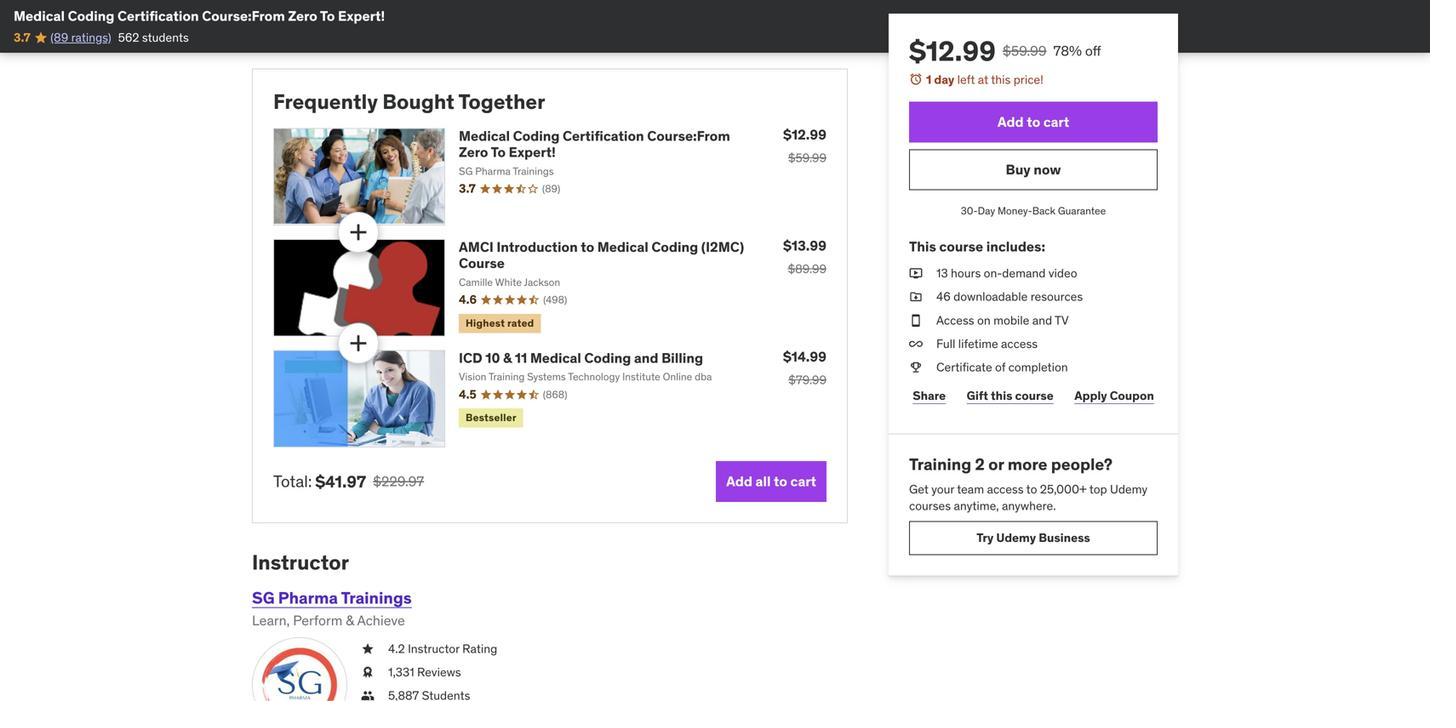 Task type: locate. For each thing, give the bounding box(es) containing it.
cart up now
[[1044, 113, 1070, 131]]

&
[[503, 349, 512, 367], [346, 612, 354, 630]]

course up hours
[[939, 238, 984, 255]]

xsmall image left 4.2
[[361, 641, 375, 658]]

anywhere.
[[1002, 498, 1056, 514]]

bestseller
[[466, 411, 517, 425]]

1
[[926, 72, 932, 87]]

1 vertical spatial $59.99
[[788, 150, 827, 166]]

1 horizontal spatial course
[[1015, 388, 1054, 404]]

to inside button
[[1027, 113, 1041, 131]]

course down completion
[[1015, 388, 1054, 404]]

to right all
[[774, 473, 788, 490]]

buy now button
[[909, 150, 1158, 190]]

top
[[1090, 482, 1107, 497]]

13
[[937, 266, 948, 281]]

pharma up perform
[[278, 588, 338, 609]]

highest rated
[[466, 317, 534, 330]]

3.7 up amci
[[459, 181, 476, 196]]

2 this from the top
[[991, 388, 1013, 404]]

to right introduction
[[581, 238, 594, 256]]

0 vertical spatial 3.7
[[14, 30, 31, 45]]

guarantee
[[1058, 204, 1106, 218]]

ratings)
[[71, 30, 111, 45]]

medical
[[14, 7, 65, 25], [459, 127, 510, 145], [597, 238, 649, 256], [530, 349, 581, 367]]

course:from
[[202, 7, 285, 25], [647, 127, 730, 145]]

1 horizontal spatial training
[[909, 454, 972, 475]]

562 students
[[118, 30, 189, 45]]

coding inside "amci introduction to medical coding (i2mc) course camille white jackson"
[[652, 238, 698, 256]]

access down or
[[987, 482, 1024, 497]]

sg up learn,
[[252, 588, 275, 609]]

certification inside medical coding certification course:from zero to expert! sg pharma trainings
[[563, 127, 644, 145]]

back
[[1033, 204, 1056, 218]]

dba
[[695, 370, 712, 384]]

sg up amci
[[459, 165, 473, 178]]

get
[[909, 482, 929, 497]]

xsmall image
[[909, 265, 923, 282], [909, 359, 923, 376], [361, 641, 375, 658], [361, 688, 375, 702]]

$59.99 for $12.99 $59.99
[[788, 150, 827, 166]]

sg
[[459, 165, 473, 178], [252, 588, 275, 609]]

3.7 for (89)
[[459, 181, 476, 196]]

off
[[1085, 42, 1101, 60]]

xsmall image right sg pharma trainings image
[[361, 688, 375, 702]]

(498)
[[543, 293, 567, 307]]

access down "mobile"
[[1001, 336, 1038, 352]]

add left all
[[726, 473, 753, 490]]

0 vertical spatial course:from
[[202, 7, 285, 25]]

on-
[[984, 266, 1002, 281]]

0 horizontal spatial instructor
[[252, 550, 349, 575]]

to up anywhere.
[[1027, 482, 1037, 497]]

xsmall image
[[909, 289, 923, 305], [909, 312, 923, 329], [909, 336, 923, 352], [361, 665, 375, 681]]

online
[[663, 370, 692, 384]]

1 vertical spatial pharma
[[278, 588, 338, 609]]

add all to cart button
[[716, 461, 827, 502]]

1 horizontal spatial expert!
[[509, 144, 556, 161]]

expert! inside medical coding certification course:from zero to expert! sg pharma trainings
[[509, 144, 556, 161]]

certification for medical coding certification course:from zero to expert! sg pharma trainings
[[563, 127, 644, 145]]

xsmall image for 46
[[909, 289, 923, 305]]

or
[[989, 454, 1004, 475]]

coding inside icd 10 & 11 medical coding and billing vision training systems technology institute online dba
[[584, 349, 631, 367]]

0 vertical spatial zero
[[288, 7, 317, 25]]

$79.99
[[789, 372, 827, 388]]

certificate
[[937, 360, 992, 375]]

introduction
[[497, 238, 578, 256]]

coding left (i2mc)
[[652, 238, 698, 256]]

1 vertical spatial add
[[726, 473, 753, 490]]

of
[[995, 360, 1006, 375]]

pharma
[[475, 165, 511, 178], [278, 588, 338, 609]]

coding down together
[[513, 127, 560, 145]]

and up institute
[[634, 349, 659, 367]]

and left 'tv'
[[1033, 313, 1052, 328]]

0 vertical spatial &
[[503, 349, 512, 367]]

0 vertical spatial udemy
[[1110, 482, 1148, 497]]

0 vertical spatial $59.99
[[1003, 42, 1047, 60]]

xsmall image left 1,331
[[361, 665, 375, 681]]

coding up ratings)
[[68, 7, 115, 25]]

add all to cart
[[726, 473, 817, 490]]

0 vertical spatial to
[[320, 7, 335, 25]]

course:from inside medical coding certification course:from zero to expert! sg pharma trainings
[[647, 127, 730, 145]]

$89.99
[[788, 261, 827, 277]]

jackson
[[524, 276, 560, 289]]

1 vertical spatial zero
[[459, 144, 488, 161]]

0 vertical spatial course
[[939, 238, 984, 255]]

this right gift
[[991, 388, 1013, 404]]

xsmall image up share
[[909, 359, 923, 376]]

training
[[489, 370, 525, 384], [909, 454, 972, 475]]

training inside training 2 or more people? get your team access to 25,000+ top udemy courses anytime, anywhere.
[[909, 454, 972, 475]]

xsmall image for full
[[909, 336, 923, 352]]

all
[[756, 473, 771, 490]]

1 horizontal spatial instructor
[[408, 641, 460, 657]]

0 vertical spatial and
[[1033, 313, 1052, 328]]

0 horizontal spatial course
[[939, 238, 984, 255]]

1 horizontal spatial course:from
[[647, 127, 730, 145]]

certification
[[118, 7, 199, 25], [563, 127, 644, 145]]

1 vertical spatial access
[[987, 482, 1024, 497]]

0 vertical spatial $12.99
[[909, 34, 996, 68]]

this inside "gift this course" link
[[991, 388, 1013, 404]]

& left 11
[[503, 349, 512, 367]]

icd
[[459, 349, 483, 367]]

expert!
[[338, 7, 385, 25], [509, 144, 556, 161]]

1 vertical spatial to
[[491, 144, 506, 161]]

1 horizontal spatial $59.99
[[1003, 42, 1047, 60]]

zero inside medical coding certification course:from zero to expert! sg pharma trainings
[[459, 144, 488, 161]]

to down price!
[[1027, 113, 1041, 131]]

bought
[[383, 89, 455, 115]]

1 vertical spatial expert!
[[509, 144, 556, 161]]

1 horizontal spatial trainings
[[513, 165, 554, 178]]

0 horizontal spatial $12.99
[[783, 126, 827, 143]]

0 horizontal spatial &
[[346, 612, 354, 630]]

medical coding certification course:from zero to expert! link
[[459, 127, 730, 161]]

1 vertical spatial this
[[991, 388, 1013, 404]]

0 horizontal spatial certification
[[118, 7, 199, 25]]

apply coupon
[[1075, 388, 1154, 404]]

1 horizontal spatial udemy
[[1110, 482, 1148, 497]]

xsmall image left 13
[[909, 265, 923, 282]]

add inside "button"
[[726, 473, 753, 490]]

buy now
[[1006, 161, 1061, 178]]

trainings up the (89) on the top left of the page
[[513, 165, 554, 178]]

access
[[937, 313, 975, 328]]

0 vertical spatial pharma
[[475, 165, 511, 178]]

access on mobile and tv
[[937, 313, 1069, 328]]

1 vertical spatial instructor
[[408, 641, 460, 657]]

udemy
[[1110, 482, 1148, 497], [997, 531, 1036, 546]]

1 vertical spatial training
[[909, 454, 972, 475]]

1 horizontal spatial zero
[[459, 144, 488, 161]]

trainings up 'achieve'
[[341, 588, 412, 609]]

0 horizontal spatial expert!
[[338, 7, 385, 25]]

0 horizontal spatial and
[[634, 349, 659, 367]]

0 horizontal spatial zero
[[288, 7, 317, 25]]

training down 10
[[489, 370, 525, 384]]

1 vertical spatial $12.99
[[783, 126, 827, 143]]

3.7
[[14, 30, 31, 45], [459, 181, 476, 196]]

instructor up sg pharma trainings link
[[252, 550, 349, 575]]

0 horizontal spatial cart
[[791, 473, 817, 490]]

0 horizontal spatial pharma
[[278, 588, 338, 609]]

1 vertical spatial certification
[[563, 127, 644, 145]]

1 vertical spatial sg
[[252, 588, 275, 609]]

access inside training 2 or more people? get your team access to 25,000+ top udemy courses anytime, anywhere.
[[987, 482, 1024, 497]]

0 horizontal spatial $59.99
[[788, 150, 827, 166]]

cart inside "button"
[[791, 473, 817, 490]]

coding up technology
[[584, 349, 631, 367]]

1 horizontal spatial certification
[[563, 127, 644, 145]]

certification for medical coding certification course:from zero to expert!
[[118, 7, 199, 25]]

0 vertical spatial instructor
[[252, 550, 349, 575]]

0 horizontal spatial sg
[[252, 588, 275, 609]]

1 horizontal spatial to
[[491, 144, 506, 161]]

$59.99 inside $12.99 $59.99
[[788, 150, 827, 166]]

1 vertical spatial and
[[634, 349, 659, 367]]

vision
[[459, 370, 487, 384]]

0 horizontal spatial trainings
[[341, 588, 412, 609]]

0 vertical spatial certification
[[118, 7, 199, 25]]

1 horizontal spatial $12.99
[[909, 34, 996, 68]]

0 horizontal spatial to
[[320, 7, 335, 25]]

to inside "button"
[[774, 473, 788, 490]]

3.7 left (89
[[14, 30, 31, 45]]

downloadable
[[954, 289, 1028, 305]]

amci introduction to medical coding (i2mc) course camille white jackson
[[459, 238, 744, 289]]

0 horizontal spatial 3.7
[[14, 30, 31, 45]]

0 vertical spatial training
[[489, 370, 525, 384]]

to
[[1027, 113, 1041, 131], [581, 238, 594, 256], [774, 473, 788, 490], [1027, 482, 1037, 497]]

coding inside medical coding certification course:from zero to expert! sg pharma trainings
[[513, 127, 560, 145]]

zero for medical coding certification course:from zero to expert! sg pharma trainings
[[459, 144, 488, 161]]

to for medical coding certification course:from zero to expert! sg pharma trainings
[[491, 144, 506, 161]]

cart right all
[[791, 473, 817, 490]]

xsmall image left full
[[909, 336, 923, 352]]

training up "your"
[[909, 454, 972, 475]]

pharma down together
[[475, 165, 511, 178]]

and
[[1033, 313, 1052, 328], [634, 349, 659, 367]]

0 vertical spatial sg
[[459, 165, 473, 178]]

xsmall image left access
[[909, 312, 923, 329]]

0 vertical spatial this
[[991, 72, 1011, 87]]

0 horizontal spatial training
[[489, 370, 525, 384]]

$59.99 for $12.99 $59.99 78% off
[[1003, 42, 1047, 60]]

to inside medical coding certification course:from zero to expert! sg pharma trainings
[[491, 144, 506, 161]]

1 horizontal spatial pharma
[[475, 165, 511, 178]]

this right at
[[991, 72, 1011, 87]]

1 horizontal spatial cart
[[1044, 113, 1070, 131]]

562
[[118, 30, 139, 45]]

& down sg pharma trainings link
[[346, 612, 354, 630]]

medical inside "amci introduction to medical coding (i2mc) course camille white jackson"
[[597, 238, 649, 256]]

1 vertical spatial 3.7
[[459, 181, 476, 196]]

xsmall image for certificate
[[909, 359, 923, 376]]

(868)
[[543, 388, 568, 401]]

0 horizontal spatial course:from
[[202, 7, 285, 25]]

1 vertical spatial &
[[346, 612, 354, 630]]

try udemy business
[[977, 531, 1090, 546]]

1 vertical spatial cart
[[791, 473, 817, 490]]

0 vertical spatial trainings
[[513, 165, 554, 178]]

institute
[[623, 370, 661, 384]]

1 vertical spatial udemy
[[997, 531, 1036, 546]]

add down price!
[[998, 113, 1024, 131]]

1 vertical spatial trainings
[[341, 588, 412, 609]]

0 vertical spatial expert!
[[338, 7, 385, 25]]

completion
[[1009, 360, 1068, 375]]

$59.99 inside $12.99 $59.99 78% off
[[1003, 42, 1047, 60]]

0 horizontal spatial add
[[726, 473, 753, 490]]

udemy right try
[[997, 531, 1036, 546]]

1 horizontal spatial add
[[998, 113, 1024, 131]]

11
[[515, 349, 527, 367]]

sg inside sg pharma trainings learn, perform & achieve
[[252, 588, 275, 609]]

instructor up 'reviews'
[[408, 641, 460, 657]]

xsmall image for access
[[909, 312, 923, 329]]

udemy right the top
[[1110, 482, 1148, 497]]

1 vertical spatial course:from
[[647, 127, 730, 145]]

add inside button
[[998, 113, 1024, 131]]

team
[[957, 482, 984, 497]]

lifetime
[[958, 336, 998, 352]]

$13.99
[[783, 237, 827, 255]]

rated
[[507, 317, 534, 330]]

xsmall image left 46
[[909, 289, 923, 305]]

try
[[977, 531, 994, 546]]

add to cart button
[[909, 102, 1158, 143]]

1 horizontal spatial &
[[503, 349, 512, 367]]

0 vertical spatial add
[[998, 113, 1024, 131]]

1 horizontal spatial 3.7
[[459, 181, 476, 196]]

1 horizontal spatial sg
[[459, 165, 473, 178]]

13 hours on-demand video
[[937, 266, 1078, 281]]

add
[[998, 113, 1024, 131], [726, 473, 753, 490]]

4.6
[[459, 292, 477, 307]]

sg pharma trainings image
[[252, 638, 347, 702]]

0 vertical spatial cart
[[1044, 113, 1070, 131]]



Task type: describe. For each thing, give the bounding box(es) containing it.
apply coupon button
[[1071, 379, 1158, 413]]

& inside sg pharma trainings learn, perform & achieve
[[346, 612, 354, 630]]

icd 10 & 11 medical coding and billing link
[[459, 349, 703, 367]]

training inside icd 10 & 11 medical coding and billing vision training systems technology institute online dba
[[489, 370, 525, 384]]

0 vertical spatial access
[[1001, 336, 1038, 352]]

icd 10 & 11 medical coding and billing vision training systems technology institute online dba
[[459, 349, 712, 384]]

expert! for medical coding certification course:from zero to expert!
[[338, 7, 385, 25]]

total: $41.97 $229.97
[[273, 471, 424, 492]]

1 this from the top
[[991, 72, 1011, 87]]

full
[[937, 336, 956, 352]]

includes:
[[987, 238, 1046, 255]]

cart inside button
[[1044, 113, 1070, 131]]

2
[[975, 454, 985, 475]]

price!
[[1014, 72, 1044, 87]]

try udemy business link
[[909, 522, 1158, 556]]

people?
[[1051, 454, 1113, 475]]

medical coding certification course:from zero to expert! sg pharma trainings
[[459, 127, 730, 178]]

coupon
[[1110, 388, 1154, 404]]

xsmall image for 4.2
[[361, 641, 375, 658]]

30-day money-back guarantee
[[961, 204, 1106, 218]]

$12.99 for $12.99 $59.99 78% off
[[909, 34, 996, 68]]

to inside "amci introduction to medical coding (i2mc) course camille white jackson"
[[581, 238, 594, 256]]

30-
[[961, 204, 978, 218]]

to inside training 2 or more people? get your team access to 25,000+ top udemy courses anytime, anywhere.
[[1027, 482, 1037, 497]]

add for add all to cart
[[726, 473, 753, 490]]

46
[[937, 289, 951, 305]]

more
[[1008, 454, 1048, 475]]

$14.99 $79.99
[[783, 348, 827, 388]]

business
[[1039, 531, 1090, 546]]

expert! for medical coding certification course:from zero to expert! sg pharma trainings
[[509, 144, 556, 161]]

1 vertical spatial course
[[1015, 388, 1054, 404]]

amci
[[459, 238, 494, 256]]

10
[[486, 349, 500, 367]]

day
[[934, 72, 955, 87]]

share button
[[909, 379, 950, 413]]

courses
[[909, 498, 951, 514]]

your
[[932, 482, 955, 497]]

now
[[1034, 161, 1061, 178]]

25,000+
[[1040, 482, 1087, 497]]

868 reviews element
[[543, 388, 568, 402]]

and inside icd 10 & 11 medical coding and billing vision training systems technology institute online dba
[[634, 349, 659, 367]]

this course includes:
[[909, 238, 1046, 255]]

students
[[142, 30, 189, 45]]

3.7 for (89 ratings)
[[14, 30, 31, 45]]

1 day left at this price!
[[926, 72, 1044, 87]]

on
[[977, 313, 991, 328]]

certificate of completion
[[937, 360, 1068, 375]]

trainings inside medical coding certification course:from zero to expert! sg pharma trainings
[[513, 165, 554, 178]]

amci introduction to medical coding (i2mc) course link
[[459, 238, 744, 272]]

medical inside medical coding certification course:from zero to expert! sg pharma trainings
[[459, 127, 510, 145]]

share
[[913, 388, 946, 404]]

this
[[909, 238, 936, 255]]

reviews
[[417, 665, 461, 680]]

training 2 or more people? get your team access to 25,000+ top udemy courses anytime, anywhere.
[[909, 454, 1148, 514]]

mobile
[[994, 313, 1030, 328]]

at
[[978, 72, 989, 87]]

rating
[[462, 641, 497, 657]]

learn,
[[252, 612, 290, 630]]

together
[[458, 89, 545, 115]]

hours
[[951, 266, 981, 281]]

4.5
[[459, 387, 477, 402]]

sg pharma trainings link
[[252, 588, 412, 609]]

udemy inside training 2 or more people? get your team access to 25,000+ top udemy courses anytime, anywhere.
[[1110, 482, 1148, 497]]

4.2
[[388, 641, 405, 657]]

left
[[958, 72, 975, 87]]

$12.99 for $12.99 $59.99
[[783, 126, 827, 143]]

total:
[[273, 471, 312, 492]]

0 horizontal spatial udemy
[[997, 531, 1036, 546]]

apply
[[1075, 388, 1107, 404]]

alarm image
[[909, 72, 923, 86]]

achieve
[[357, 612, 405, 630]]

gift this course
[[967, 388, 1054, 404]]

video
[[1049, 266, 1078, 281]]

78%
[[1054, 42, 1082, 60]]

$13.99 $89.99
[[783, 237, 827, 277]]

medical inside icd 10 & 11 medical coding and billing vision training systems technology institute online dba
[[530, 349, 581, 367]]

frequently
[[273, 89, 378, 115]]

xsmall image for 13
[[909, 265, 923, 282]]

course:from for medical coding certification course:from zero to expert! sg pharma trainings
[[647, 127, 730, 145]]

demand
[[1002, 266, 1046, 281]]

technology
[[568, 370, 620, 384]]

(89 ratings)
[[50, 30, 111, 45]]

systems
[[527, 370, 566, 384]]

add for add to cart
[[998, 113, 1024, 131]]

1 horizontal spatial and
[[1033, 313, 1052, 328]]

1,331 reviews
[[388, 665, 461, 680]]

white
[[495, 276, 522, 289]]

billing
[[662, 349, 703, 367]]

pharma inside medical coding certification course:from zero to expert! sg pharma trainings
[[475, 165, 511, 178]]

add to cart
[[998, 113, 1070, 131]]

498 reviews element
[[543, 293, 567, 307]]

full lifetime access
[[937, 336, 1038, 352]]

gift
[[967, 388, 988, 404]]

day
[[978, 204, 995, 218]]

zero for medical coding certification course:from zero to expert!
[[288, 7, 317, 25]]

to for medical coding certification course:from zero to expert!
[[320, 7, 335, 25]]

(89)
[[542, 182, 560, 195]]

$12.99 $59.99
[[783, 126, 827, 166]]

sg inside medical coding certification course:from zero to expert! sg pharma trainings
[[459, 165, 473, 178]]

$229.97
[[373, 473, 424, 490]]

46 downloadable resources
[[937, 289, 1083, 305]]

89 reviews element
[[542, 182, 560, 196]]

xsmall image for 1,331
[[361, 665, 375, 681]]

pharma inside sg pharma trainings learn, perform & achieve
[[278, 588, 338, 609]]

course:from for medical coding certification course:from zero to expert!
[[202, 7, 285, 25]]

& inside icd 10 & 11 medical coding and billing vision training systems technology institute online dba
[[503, 349, 512, 367]]

camille
[[459, 276, 493, 289]]

tv
[[1055, 313, 1069, 328]]

course
[[459, 255, 505, 272]]

trainings inside sg pharma trainings learn, perform & achieve
[[341, 588, 412, 609]]



Task type: vqa. For each thing, say whether or not it's contained in the screenshot.
Certificate in the bottom right of the page
yes



